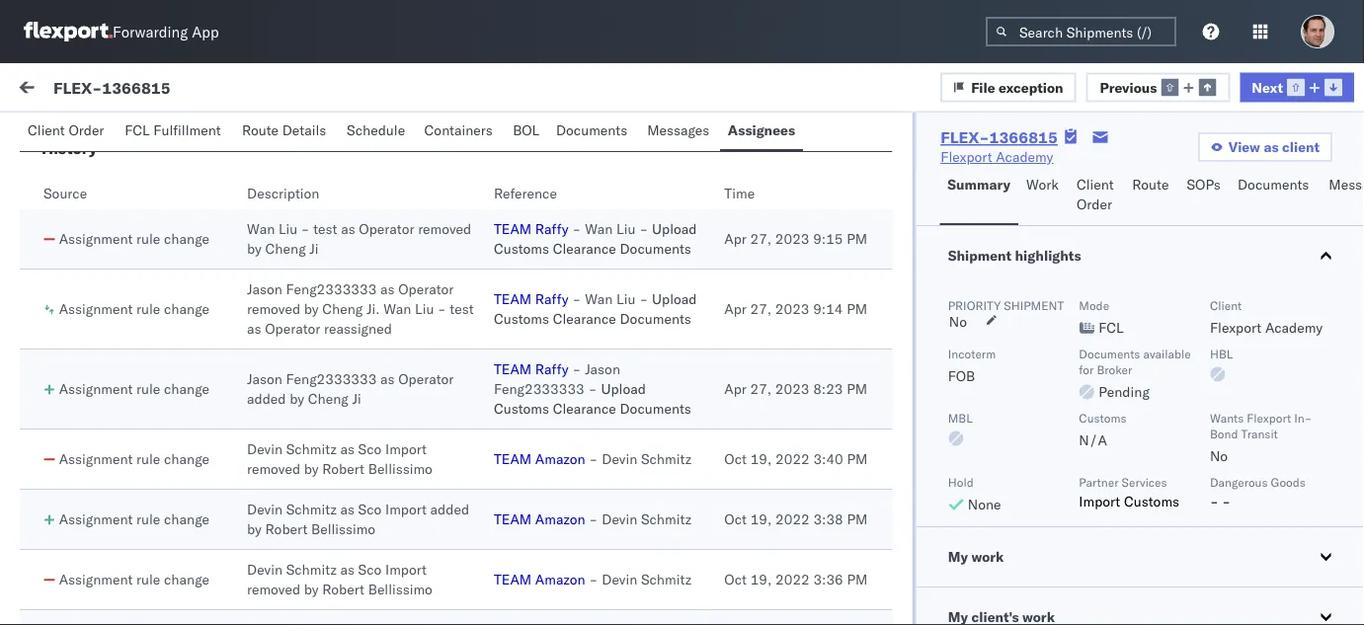 Task type: vqa. For each thing, say whether or not it's contained in the screenshot.
"Flexport." image
yes



Task type: describe. For each thing, give the bounding box(es) containing it.
assignment rule change for oct 19, 2022 3:38 pm
[[59, 511, 209, 528]]

as up devan
[[247, 320, 261, 337]]

wan up 2:46
[[585, 220, 613, 238]]

shipment
[[948, 247, 1011, 264]]

customs up n/a
[[1079, 410, 1126, 425]]

this is a great deal and with this contract established, will create a lucrative partnership.
[[59, 396, 398, 433]]

0 horizontal spatial my work
[[20, 76, 108, 103]]

ji inside jason feng2333333 as operator added by cheng ji
[[352, 390, 361, 408]]

view
[[1229, 138, 1261, 156]]

exception: warehouse devan delay
[[63, 357, 296, 374]]

contract
[[265, 396, 318, 413]]

wants
[[1210, 410, 1244, 425]]

transit
[[1241, 426, 1278, 441]]

oct down oct 19, 2022 3:40 pm
[[724, 511, 747, 528]]

unloading
[[300, 505, 362, 522]]

jason for jason feng2333333
[[585, 361, 620, 378]]

services
[[1121, 475, 1167, 490]]

wants flexport in- bond transit no
[[1210, 410, 1312, 465]]

26, for type
[[494, 240, 515, 257]]

academy inside flexport academy link
[[996, 148, 1054, 165]]

exception: unknown customs hold type
[[63, 248, 329, 265]]

upload for apr 27, 2023 8:23 pm
[[601, 380, 646, 398]]

appreciate
[[273, 544, 340, 562]]

operator down wan liu - test as operator removed by cheng ji
[[398, 281, 454, 298]]

2 team from the top
[[494, 290, 532, 308]]

26, for exception: warehouse devan delay
[[494, 358, 515, 375]]

with inside this is a great deal and with this contract established, will create a lucrative partnership.
[[208, 396, 235, 413]]

update
[[206, 564, 249, 581]]

- inside jason feng2333333 as operator removed by cheng ji. wan liu - test as operator reassigned
[[438, 300, 446, 318]]

liu up oct 26, 2023, 2:46 pm pdt
[[617, 220, 636, 238]]

cheng for removed
[[322, 300, 363, 318]]

savant for oct 26, 2023, 2:45 pm pdt
[[141, 451, 184, 468]]

highlights
[[1015, 247, 1081, 264]]

removed left the
[[247, 581, 300, 598]]

customs inside partner services import customs
[[1124, 493, 1179, 510]]

forwarding app
[[113, 22, 219, 41]]

1 458574 from the top
[[1105, 358, 1156, 375]]

of
[[376, 564, 388, 581]]

0 horizontal spatial flex-1366815
[[53, 77, 171, 97]]

4 team from the top
[[494, 450, 532, 468]]

flex- up pending
[[1063, 358, 1105, 375]]

3:36
[[813, 571, 843, 588]]

1 vertical spatial client
[[1077, 176, 1114, 193]]

0 horizontal spatial client order button
[[20, 113, 117, 151]]

route details
[[242, 122, 326, 139]]

- inside sr. global operations managers - performance & planning
[[245, 71, 254, 88]]

broker
[[1097, 362, 1132, 377]]

0 horizontal spatial 1366815
[[102, 77, 171, 97]]

no inside wants flexport in- bond transit no
[[1210, 448, 1228, 465]]

fulfillment
[[153, 122, 221, 139]]

fcl for fcl
[[1098, 319, 1123, 336]]

as up reassigned
[[380, 281, 395, 298]]

0 horizontal spatial a
[[104, 396, 111, 413]]

0 horizontal spatial you
[[165, 485, 187, 502]]

than
[[102, 525, 130, 542]]

rule for apr 27, 2023 9:15 pm
[[136, 230, 160, 247]]

flexport. image
[[24, 22, 113, 41]]

19, for oct 19, 2022 3:38 pm
[[751, 511, 772, 528]]

3 pdt from the top
[[619, 487, 644, 504]]

sco for oct 19, 2022 3:36 pm
[[358, 561, 382, 578]]

and inside this is a great deal and with this contract established, will create a lucrative partnership.
[[181, 396, 204, 413]]

omkar savant for oct 26, 2023, 2:45 pm pdt
[[96, 451, 184, 468]]

file exception
[[971, 78, 1064, 96]]

oct up oct 19, 2022 3:38 pm
[[724, 450, 747, 468]]

messages
[[647, 122, 710, 139]]

feng2333333 inside jason feng2333333
[[494, 380, 585, 398]]

omkar inside button
[[96, 579, 137, 597]]

none
[[967, 496, 1001, 513]]

assignees button
[[720, 113, 803, 151]]

app
[[192, 22, 219, 41]]

customs left 2:46
[[494, 240, 549, 257]]

cargo
[[366, 505, 400, 522]]

work button
[[1019, 167, 1069, 225]]

as right the 'soon'
[[173, 584, 188, 601]]

partner services import customs
[[1079, 475, 1179, 510]]

omkar savant button
[[12, 560, 1352, 625]]

1 horizontal spatial documents button
[[1230, 167, 1321, 225]]

2023, for type
[[519, 240, 557, 257]]

upload customs clearance documents for jason feng2333333 as operator removed by cheng ji. wan liu - test as operator reassigned
[[494, 290, 697, 327]]

- inside wan liu - test as operator removed by cheng ji
[[301, 220, 310, 238]]

3 26, from the top
[[494, 487, 515, 504]]

sops button
[[1179, 167, 1230, 225]]

messa
[[1329, 176, 1364, 193]]

19, for oct 19, 2022 3:40 pm
[[751, 450, 772, 468]]

delivery
[[162, 544, 211, 562]]

1 vertical spatial work
[[1026, 176, 1059, 193]]

robert for oct 19, 2022 3:40 pm
[[322, 460, 365, 478]]

sr. global operations managers - performance & planning
[[180, 32, 260, 128]]

expected.
[[134, 525, 195, 542]]

as inside wan liu - test as operator removed by cheng ji
[[341, 220, 355, 238]]

1 vertical spatial order
[[1077, 196, 1112, 213]]

ji inside wan liu - test as operator removed by cheng ji
[[309, 240, 319, 257]]

operator up delay
[[265, 320, 320, 337]]

as right the
[[340, 561, 355, 578]]

flex- up mode
[[1063, 240, 1105, 257]]

type
[[298, 248, 329, 265]]

2 oct 26, 2023, 2:45 pm pdt from the top
[[468, 487, 644, 504]]

2 resize handle column header from the left
[[733, 165, 757, 625]]

by inside devin schmitz as sco import added by robert bellissimo
[[247, 521, 262, 538]]

jason for jason feng2333333 as operator added by cheng ji
[[247, 370, 282, 388]]

oct 26, 2023, 2:46 pm pdt
[[468, 240, 644, 257]]

will inside this is a great deal and with this contract established, will create a lucrative partnership.
[[59, 416, 81, 433]]

27, for apr 27, 2023 9:14 pm
[[750, 300, 772, 318]]

1 vertical spatial a
[[127, 416, 135, 433]]

containers
[[424, 122, 493, 139]]

5 team from the top
[[494, 511, 532, 528]]

forwarding app link
[[24, 22, 219, 41]]

feng2333333 for ji.
[[286, 281, 377, 298]]

by down the appreciate on the bottom left of page
[[304, 581, 319, 598]]

upload for apr 27, 2023 9:14 pm
[[652, 290, 697, 308]]

client
[[1282, 138, 1320, 156]]

as inside button
[[1264, 138, 1279, 156]]

& inside sr. global operations managers - performance & planning
[[180, 111, 189, 128]]

1 vertical spatial hold
[[948, 475, 973, 490]]

messa button
[[1321, 167, 1364, 225]]

0 vertical spatial that
[[190, 485, 216, 502]]

for
[[1079, 362, 1093, 377]]

history button
[[41, 138, 97, 158]]

hbl
[[1210, 346, 1233, 361]]

omkar savant inside button
[[96, 579, 184, 597]]

2022 for 3:36
[[776, 571, 810, 588]]

assignment for oct 19, 2022 3:40 pm
[[59, 450, 133, 468]]

message list
[[230, 125, 315, 143]]

route for route details
[[242, 122, 279, 139]]

we are notifying you that your shipment, k & k, devan has been delayed. this often occurs when unloading cargo takes longer than expected. please note that this may impact your shipment's final delivery date. we appreciate your understanding and will update you with the status of your shipment as soon as possible.
[[59, 485, 438, 601]]

as inside devin schmitz as sco import added by robert bellissimo
[[340, 501, 355, 518]]

impact
[[361, 525, 404, 542]]

by up k
[[304, 460, 319, 478]]

deal
[[150, 396, 177, 413]]

message for message
[[61, 171, 109, 186]]

9:14
[[813, 300, 843, 318]]

assignment rule change for oct 19, 2022 3:36 pm
[[59, 571, 209, 588]]

(0) for internal (0)
[[184, 125, 210, 143]]

change for apr 27, 2023 9:14 pm
[[164, 300, 209, 318]]

my work inside button
[[948, 548, 1004, 566]]

devin schmitz as sco import removed by robert bellissimo for oct 19, 2022 3:40 pm
[[247, 441, 433, 478]]

wan inside wan liu - test as operator removed by cheng ji
[[247, 220, 275, 238]]

2 horizontal spatial work
[[1109, 171, 1134, 186]]

1 vertical spatial flex-1366815
[[941, 127, 1058, 147]]

team raffy - wan liu - for wan liu - test as operator removed by cheng ji
[[494, 220, 648, 238]]

assignment rule change for apr 27, 2023 9:14 pm
[[59, 300, 209, 318]]

history
[[41, 138, 97, 158]]

1 horizontal spatial shipment
[[1004, 298, 1064, 313]]

note
[[244, 525, 272, 542]]

time
[[724, 185, 755, 202]]

1 horizontal spatial client order
[[1077, 176, 1114, 213]]

view as client button
[[1198, 132, 1333, 162]]

apr for apr 27, 2023 9:15 pm
[[724, 230, 747, 247]]

2023 for 8:23
[[775, 380, 810, 398]]

27, for apr 27, 2023 8:23 pm
[[750, 380, 772, 398]]

warehouse
[[136, 357, 210, 374]]

k
[[316, 485, 326, 502]]

0 vertical spatial client
[[28, 122, 65, 139]]

jason feng2333333 as operator added by cheng ji
[[247, 370, 454, 408]]

1 oct 26, 2023, 2:45 pm pdt from the top
[[468, 358, 644, 375]]

messages button
[[639, 113, 720, 151]]

flexport academy link
[[941, 147, 1054, 167]]

raffy for jason feng2333333 as operator removed by cheng ji. wan liu - test as operator reassigned
[[535, 290, 569, 308]]

0 horizontal spatial work
[[57, 76, 108, 103]]

change for oct 19, 2022 3:40 pm
[[164, 450, 209, 468]]

0 vertical spatial no
[[949, 313, 967, 330]]

shipment highlights button
[[916, 226, 1364, 286]]

with inside we are notifying you that your shipment, k & k, devan has been delayed. this often occurs when unloading cargo takes longer than expected. please note that this may impact your shipment's final delivery date. we appreciate your understanding and will update you with the status of your shipment as soon as possible.
[[279, 564, 306, 581]]

liu down oct 26, 2023, 2:46 pm pdt
[[617, 290, 636, 308]]

liu inside wan liu - test as operator removed by cheng ji
[[279, 220, 298, 238]]

planning
[[193, 111, 248, 128]]

1 horizontal spatial 1366815
[[989, 127, 1058, 147]]

0 horizontal spatial my
[[20, 76, 51, 103]]

jason feng2333333 as operator removed by cheng ji. wan liu - test as operator reassigned
[[247, 281, 474, 337]]

1 vertical spatial that
[[275, 525, 301, 542]]

customs right unknown
[[202, 248, 260, 265]]

omkar for oct 26, 2023, 2:46 pm pdt
[[96, 214, 137, 231]]

customs n/a
[[1079, 410, 1126, 449]]

amazon for oct 19, 2022 3:36 pm
[[535, 571, 585, 588]]

exception
[[999, 78, 1064, 96]]

bellissimo for oct 19, 2022 3:40 pm
[[368, 460, 433, 478]]

apr for apr 27, 2023 9:14 pm
[[724, 300, 747, 318]]

delay
[[258, 357, 296, 374]]

assignment for oct 19, 2022 3:36 pm
[[59, 571, 133, 588]]

apr 27, 2023 9:15 pm
[[724, 230, 868, 247]]

this inside we are notifying you that your shipment, k & k, devan has been delayed. this often occurs when unloading cargo takes longer than expected. please note that this may impact your shipment's final delivery date. we appreciate your understanding and will update you with the status of your shipment as soon as possible.
[[151, 505, 177, 522]]

robert for oct 19, 2022 3:36 pm
[[322, 581, 365, 598]]

route details button
[[234, 113, 339, 151]]

flex- up 'external (0)'
[[53, 77, 102, 97]]

& inside we are notifying you that your shipment, k & k, devan has been delayed. this often occurs when unloading cargo takes longer than expected. please note that this may impact your shipment's final delivery date. we appreciate your understanding and will update you with the status of your shipment as soon as possible.
[[329, 485, 338, 502]]

3 team from the top
[[494, 361, 532, 378]]

0 vertical spatial client order
[[28, 122, 104, 139]]

oct 19, 2022 3:40 pm
[[724, 450, 868, 468]]

0 horizontal spatial order
[[69, 122, 104, 139]]

wan down 2:46
[[585, 290, 613, 308]]

summary button
[[940, 167, 1019, 225]]

1 vertical spatial you
[[253, 564, 275, 581]]

established,
[[321, 396, 398, 413]]

cheng inside wan liu - test as operator removed by cheng ji
[[265, 240, 306, 257]]

assignment for oct 19, 2022 3:38 pm
[[59, 511, 133, 528]]

message for message list
[[230, 125, 287, 143]]

devan
[[359, 485, 396, 502]]

3:40
[[813, 450, 843, 468]]

source
[[43, 185, 87, 202]]

raffy for wan liu - test as operator removed by cheng ji
[[535, 220, 569, 238]]

jason for jason feng2333333 as operator removed by cheng ji. wan liu - test as operator reassigned
[[247, 281, 282, 298]]

removed inside jason feng2333333 as operator removed by cheng ji. wan liu - test as operator reassigned
[[247, 300, 300, 318]]

6 team from the top
[[494, 571, 532, 588]]

assignment for apr 27, 2023 9:14 pm
[[59, 300, 133, 318]]

fcl fulfillment
[[125, 122, 221, 139]]

as up k,
[[340, 441, 355, 458]]

description
[[247, 185, 320, 202]]

1 vertical spatial client order button
[[1069, 167, 1124, 225]]

fcl fulfillment button
[[117, 113, 234, 151]]

details
[[282, 122, 326, 139]]

rule for apr 27, 2023 9:14 pm
[[136, 300, 160, 318]]

19, for oct 19, 2022 3:36 pm
[[751, 571, 772, 588]]

2023, for exception: warehouse devan delay
[[519, 358, 557, 375]]

wan liu - test as operator removed by cheng ji
[[247, 220, 471, 257]]

change for apr 27, 2023 8:23 pm
[[164, 380, 209, 398]]

next button
[[1240, 72, 1354, 102]]

your up occurs
[[219, 485, 247, 502]]

priority shipment
[[948, 298, 1064, 313]]

apr 27, 2023 9:14 pm
[[724, 300, 868, 318]]

related work item/shipment
[[1064, 171, 1218, 186]]

reference
[[494, 185, 557, 202]]

2:46
[[561, 240, 591, 257]]

change for oct 19, 2022 3:36 pm
[[164, 571, 209, 588]]

team raffy - wan liu - for jason feng2333333 as operator removed by cheng ji. wan liu - test as operator reassigned
[[494, 290, 648, 308]]

flex- up the flexport academy
[[941, 127, 989, 147]]

academy inside client flexport academy incoterm fob
[[1265, 319, 1322, 336]]

4 resize handle column header from the left
[[1329, 165, 1352, 625]]

exception: for exception: warehouse devan delay
[[63, 357, 133, 374]]

your down takes
[[407, 525, 434, 542]]

0 horizontal spatial documents button
[[548, 113, 639, 151]]

flexport academy
[[941, 148, 1054, 165]]

sco for oct 19, 2022 3:40 pm
[[358, 441, 382, 458]]

my inside button
[[948, 548, 968, 566]]

often
[[181, 505, 214, 522]]

operator inside wan liu - test as operator removed by cheng ji
[[359, 220, 414, 238]]

as left the 'soon'
[[121, 584, 136, 601]]

will inside we are notifying you that your shipment, k & k, devan has been delayed. this often occurs when unloading cargo takes longer than expected. please note that this may impact your shipment's final delivery date. we appreciate your understanding and will update you with the status of your shipment as soon as possible.
[[181, 564, 202, 581]]

rule for oct 19, 2022 3:36 pm
[[136, 571, 160, 588]]

this inside this is a great deal and with this contract established, will create a lucrative partnership.
[[59, 396, 86, 413]]

n/a
[[1079, 432, 1107, 449]]

shipment,
[[250, 485, 313, 502]]



Task type: locate. For each thing, give the bounding box(es) containing it.
1 horizontal spatial order
[[1077, 196, 1112, 213]]

omkar savant
[[96, 214, 184, 231], [96, 451, 184, 468], [96, 579, 184, 597]]

assignment for apr 27, 2023 8:23 pm
[[59, 380, 133, 398]]

458574 up pending
[[1105, 358, 1156, 375]]

a
[[104, 396, 111, 413], [127, 416, 135, 433]]

academy up in- at the bottom
[[1265, 319, 1322, 336]]

resize handle column header
[[435, 165, 459, 625], [733, 165, 757, 625], [1031, 165, 1055, 625], [1329, 165, 1352, 625]]

3 27, from the top
[[750, 380, 772, 398]]

0 vertical spatial 2022
[[776, 450, 810, 468]]

oct left the team raffy -
[[468, 358, 490, 375]]

upload customs clearance documents down reference
[[494, 220, 697, 257]]

2 2023 from the top
[[775, 300, 810, 318]]

clearance for jason feng2333333 as operator added by cheng ji
[[553, 400, 616, 417]]

cheng for added
[[308, 390, 349, 408]]

2 27, from the top
[[750, 300, 772, 318]]

managers
[[180, 71, 242, 88]]

route for route
[[1132, 176, 1169, 193]]

0 vertical spatial ji
[[309, 240, 319, 257]]

liu
[[279, 220, 298, 238], [617, 220, 636, 238], [617, 290, 636, 308], [415, 300, 434, 318]]

jason inside jason feng2333333
[[585, 361, 620, 378]]

0 vertical spatial 2:45
[[561, 358, 591, 375]]

devin
[[247, 441, 283, 458], [602, 450, 637, 468], [247, 501, 283, 518], [602, 511, 637, 528], [247, 561, 283, 578], [602, 571, 637, 588]]

liu down description
[[279, 220, 298, 238]]

1 exception: from the top
[[63, 248, 133, 265]]

k,
[[342, 485, 355, 502]]

1 vertical spatial upload customs clearance documents
[[494, 290, 697, 327]]

jason up contract
[[247, 370, 282, 388]]

2023 for 9:14
[[775, 300, 810, 318]]

exception: up is
[[63, 357, 133, 374]]

work right related
[[1109, 171, 1134, 186]]

0 vertical spatial oct 26, 2023, 2:45 pm pdt
[[468, 358, 644, 375]]

4 assignment rule change from the top
[[59, 450, 209, 468]]

0 vertical spatial savant
[[141, 214, 184, 231]]

2 19, from the top
[[751, 511, 772, 528]]

omkar for oct 26, 2023, 2:45 pm pdt
[[96, 451, 137, 468]]

2 458574 from the top
[[1105, 487, 1156, 504]]

0 vertical spatial client order button
[[20, 113, 117, 151]]

(0) for external (0)
[[87, 125, 113, 143]]

savant
[[141, 214, 184, 231], [141, 451, 184, 468], [141, 579, 184, 597]]

(0)
[[87, 125, 113, 143], [184, 125, 210, 143]]

external (0) button
[[24, 117, 125, 155]]

team raffy -
[[494, 361, 581, 378]]

2 vertical spatial sco
[[358, 561, 382, 578]]

cheng inside jason feng2333333 as operator removed by cheng ji. wan liu - test as operator reassigned
[[322, 300, 363, 318]]

this inside this is a great deal and with this contract established, will create a lucrative partnership.
[[238, 396, 262, 413]]

1 vertical spatial pdt
[[619, 358, 644, 375]]

import for oct 19, 2022 3:38 pm
[[385, 501, 427, 518]]

rule up notifying
[[136, 450, 160, 468]]

2 pdt from the top
[[619, 358, 644, 375]]

2 vertical spatial upload
[[601, 380, 646, 398]]

feng2333333 down the team raffy -
[[494, 380, 585, 398]]

import down the impact
[[385, 561, 427, 578]]

customs up the team raffy -
[[494, 310, 549, 327]]

1 apr from the top
[[724, 230, 747, 247]]

team amazon - devin schmitz for oct 19, 2022 3:38 pm
[[494, 511, 692, 528]]

0 vertical spatial team raffy - wan liu -
[[494, 220, 648, 238]]

sops
[[1187, 176, 1221, 193]]

1 vertical spatial shipment
[[59, 584, 118, 601]]

0 vertical spatial 2023,
[[519, 240, 557, 257]]

upload customs clearance documents down the team raffy -
[[494, 380, 691, 417]]

as
[[1264, 138, 1279, 156], [341, 220, 355, 238], [380, 281, 395, 298], [247, 320, 261, 337], [380, 370, 395, 388], [340, 441, 355, 458], [340, 501, 355, 518], [340, 561, 355, 578], [121, 584, 136, 601], [173, 584, 188, 601]]

item/shipment
[[1138, 171, 1218, 186]]

savant for oct 26, 2023, 2:46 pm pdt
[[141, 214, 184, 231]]

operator
[[359, 220, 414, 238], [398, 281, 454, 298], [265, 320, 320, 337], [398, 370, 454, 388]]

robert up k,
[[322, 460, 365, 478]]

0 vertical spatial 458574
[[1105, 358, 1156, 375]]

1 (0) from the left
[[87, 125, 113, 143]]

devan
[[214, 357, 255, 374]]

0 vertical spatial 26,
[[494, 240, 515, 257]]

will left create
[[59, 416, 81, 433]]

file exception button
[[941, 72, 1076, 102], [941, 72, 1076, 102]]

5 assignment from the top
[[59, 511, 133, 528]]

1 raffy from the top
[[535, 220, 569, 238]]

1 2023, from the top
[[519, 240, 557, 257]]

feng2333333 down type
[[286, 281, 377, 298]]

and
[[181, 396, 204, 413], [154, 564, 177, 581]]

0 vertical spatial with
[[208, 396, 235, 413]]

flexport for transit
[[1247, 410, 1291, 425]]

flex-1366815 down forwarding app link
[[53, 77, 171, 97]]

route inside "button"
[[1132, 176, 1169, 193]]

upload customs clearance documents for wan liu - test as operator removed by cheng ji
[[494, 220, 697, 257]]

1 vertical spatial ji
[[352, 390, 361, 408]]

liu inside jason feng2333333 as operator removed by cheng ji. wan liu - test as operator reassigned
[[415, 300, 434, 318]]

27, for apr 27, 2023 9:15 pm
[[750, 230, 772, 247]]

oct
[[468, 240, 490, 257], [468, 358, 490, 375], [724, 450, 747, 468], [468, 487, 490, 504], [724, 511, 747, 528], [724, 571, 747, 588]]

change for oct 19, 2022 3:38 pm
[[164, 511, 209, 528]]

next
[[1252, 78, 1283, 96]]

0 vertical spatial bellissimo
[[368, 460, 433, 478]]

0 vertical spatial &
[[180, 111, 189, 128]]

no down priority
[[949, 313, 967, 330]]

savant inside button
[[141, 579, 184, 597]]

import for oct 19, 2022 3:40 pm
[[385, 441, 427, 458]]

order
[[69, 122, 104, 139], [1077, 196, 1112, 213]]

my work button
[[916, 528, 1364, 587]]

your right of
[[392, 564, 419, 581]]

0 horizontal spatial client order
[[28, 122, 104, 139]]

3 2023 from the top
[[775, 380, 810, 398]]

previous button
[[1086, 72, 1230, 102]]

3 upload customs clearance documents from the top
[[494, 380, 691, 417]]

bol
[[513, 122, 540, 139]]

3 raffy from the top
[[535, 361, 569, 378]]

fcl inside fcl fulfillment button
[[125, 122, 150, 139]]

0 horizontal spatial this
[[59, 396, 86, 413]]

1 horizontal spatial fcl
[[1098, 319, 1123, 336]]

by inside jason feng2333333 as operator removed by cheng ji. wan liu - test as operator reassigned
[[304, 300, 319, 318]]

when
[[263, 505, 297, 522]]

0 vertical spatial hold
[[263, 248, 295, 265]]

2 vertical spatial omkar savant
[[96, 579, 184, 597]]

a right is
[[104, 396, 111, 413]]

your
[[219, 485, 247, 502], [407, 525, 434, 542], [343, 544, 371, 562], [392, 564, 419, 581]]

rule down warehouse
[[136, 380, 160, 398]]

takes
[[404, 505, 438, 522]]

2 omkar savant from the top
[[96, 451, 184, 468]]

0 vertical spatial my
[[20, 76, 51, 103]]

1 horizontal spatial work
[[971, 548, 1004, 566]]

removed inside wan liu - test as operator removed by cheng ji
[[418, 220, 471, 238]]

are
[[83, 485, 102, 502]]

you right update
[[253, 564, 275, 581]]

team raffy - wan liu -
[[494, 220, 648, 238], [494, 290, 648, 308]]

possible.
[[191, 584, 248, 601]]

1 vertical spatial bellissimo
[[311, 521, 376, 538]]

operator down jason feng2333333 as operator removed by cheng ji. wan liu - test as operator reassigned
[[398, 370, 454, 388]]

sco down the impact
[[358, 561, 382, 578]]

import inside button
[[147, 81, 188, 98]]

apr down 'apr 27, 2023 9:15 pm'
[[724, 300, 747, 318]]

2023 for 9:15
[[775, 230, 810, 247]]

1 flex- 458574 from the top
[[1063, 358, 1156, 375]]

message inside button
[[230, 125, 287, 143]]

3 2023, from the top
[[519, 487, 557, 504]]

as up jason feng2333333 as operator removed by cheng ji. wan liu - test as operator reassigned
[[341, 220, 355, 238]]

assignment up the are
[[59, 450, 133, 468]]

hold
[[263, 248, 295, 265], [948, 475, 973, 490]]

2 team raffy - wan liu - from the top
[[494, 290, 648, 308]]

3 rule from the top
[[136, 380, 160, 398]]

please
[[199, 525, 240, 542]]

soon
[[139, 584, 170, 601]]

team amazon - devin schmitz for oct 19, 2022 3:40 pm
[[494, 450, 692, 468]]

message
[[230, 125, 287, 143], [61, 171, 109, 186]]

import up the impact
[[385, 501, 427, 518]]

6 rule from the top
[[136, 571, 160, 588]]

1 vertical spatial omkar
[[96, 451, 137, 468]]

3 assignment rule change from the top
[[59, 380, 209, 398]]

2022 for 3:40
[[776, 450, 810, 468]]

3 assignment from the top
[[59, 380, 133, 398]]

my down none
[[948, 548, 968, 566]]

assignment for apr 27, 2023 9:15 pm
[[59, 230, 133, 247]]

1 vertical spatial savant
[[141, 451, 184, 468]]

1 vertical spatial work
[[1109, 171, 1134, 186]]

0 horizontal spatial (0)
[[87, 125, 113, 143]]

omkar up unknown
[[96, 214, 137, 231]]

flexport up hbl at the right bottom of page
[[1210, 319, 1261, 336]]

1 rule from the top
[[136, 230, 160, 247]]

1 19, from the top
[[751, 450, 772, 468]]

and inside we are notifying you that your shipment, k & k, devan has been delayed. this often occurs when unloading cargo takes longer than expected. please note that this may impact your shipment's final delivery date. we appreciate your understanding and will update you with the status of your shipment as soon as possible.
[[154, 564, 177, 581]]

2023 left 9:14
[[775, 300, 810, 318]]

2022
[[776, 450, 810, 468], [776, 511, 810, 528], [776, 571, 810, 588]]

bellissimo down k,
[[311, 521, 376, 538]]

jason down "exception: unknown customs hold type"
[[247, 281, 282, 298]]

458574
[[1105, 358, 1156, 375], [1105, 487, 1156, 504]]

assignment rule change down warehouse
[[59, 380, 209, 398]]

1 2:45 from the top
[[561, 358, 591, 375]]

as inside jason feng2333333 as operator added by cheng ji
[[380, 370, 395, 388]]

2 vertical spatial bellissimo
[[368, 581, 433, 598]]

2 vertical spatial amazon
[[535, 571, 585, 588]]

1 horizontal spatial ji
[[352, 390, 361, 408]]

2 savant from the top
[[141, 451, 184, 468]]

2 devin schmitz as sco import removed by robert bellissimo from the top
[[247, 561, 433, 598]]

previous
[[1100, 78, 1157, 96]]

3 clearance from the top
[[553, 400, 616, 417]]

feng2333333 inside jason feng2333333 as operator removed by cheng ji. wan liu - test as operator reassigned
[[286, 281, 377, 298]]

customs down the team raffy -
[[494, 400, 549, 417]]

academy down flex-1366815 link
[[996, 148, 1054, 165]]

3 amazon from the top
[[535, 571, 585, 588]]

2 vertical spatial clearance
[[553, 400, 616, 417]]

pdt for exception: warehouse devan delay
[[619, 358, 644, 375]]

lucrative
[[138, 416, 192, 433]]

removed up the "shipment,"
[[247, 460, 300, 478]]

1 omkar from the top
[[96, 214, 137, 231]]

clearance for wan liu - test as operator removed by cheng ji
[[553, 240, 616, 257]]

forwarding
[[113, 22, 188, 41]]

change for apr 27, 2023 9:15 pm
[[164, 230, 209, 247]]

1 team amazon - devin schmitz from the top
[[494, 450, 692, 468]]

wan down description
[[247, 220, 275, 238]]

1 vertical spatial we
[[250, 544, 270, 562]]

1 upload customs clearance documents from the top
[[494, 220, 697, 257]]

1 2022 from the top
[[776, 450, 810, 468]]

2022 left 3:40
[[776, 450, 810, 468]]

assignment up is
[[59, 300, 133, 318]]

1 horizontal spatial (0)
[[184, 125, 210, 143]]

2 vertical spatial robert
[[322, 581, 365, 598]]

1 horizontal spatial and
[[181, 396, 204, 413]]

2 vertical spatial 19,
[[751, 571, 772, 588]]

1 omkar savant from the top
[[96, 214, 184, 231]]

team amazon - devin schmitz for oct 19, 2022 3:36 pm
[[494, 571, 692, 588]]

assignment rule change for apr 27, 2023 9:15 pm
[[59, 230, 209, 247]]

added right has
[[430, 501, 469, 518]]

19, left 3:36
[[751, 571, 772, 588]]

rule for oct 19, 2022 3:38 pm
[[136, 511, 160, 528]]

1 horizontal spatial work
[[1026, 176, 1059, 193]]

2 2022 from the top
[[776, 511, 810, 528]]

0 horizontal spatial and
[[154, 564, 177, 581]]

import
[[147, 81, 188, 98], [385, 441, 427, 458], [1079, 493, 1120, 510], [385, 501, 427, 518], [385, 561, 427, 578]]

assignment rule change for oct 19, 2022 3:40 pm
[[59, 450, 209, 468]]

with up "partnership." in the left bottom of the page
[[208, 396, 235, 413]]

cheng up reassigned
[[322, 300, 363, 318]]

shipment inside we are notifying you that your shipment, k & k, devan has been delayed. this often occurs when unloading cargo takes longer than expected. please note that this may impact your shipment's final delivery date. we appreciate your understanding and will update you with the status of your shipment as soon as possible.
[[59, 584, 118, 601]]

unknown
[[136, 248, 198, 265]]

shipment's
[[59, 544, 127, 562]]

omkar savant for oct 26, 2023, 2:46 pm pdt
[[96, 214, 184, 231]]

0 vertical spatial and
[[181, 396, 204, 413]]

list
[[291, 125, 315, 143]]

5 rule from the top
[[136, 511, 160, 528]]

2 vertical spatial 2023
[[775, 380, 810, 398]]

pdt for type
[[619, 240, 644, 257]]

3 apr from the top
[[724, 380, 747, 398]]

3 omkar savant from the top
[[96, 579, 184, 597]]

documents inside documents available for broker
[[1079, 346, 1140, 361]]

import for oct 19, 2022 3:36 pm
[[385, 561, 427, 578]]

feng2333333 for ji
[[286, 370, 377, 388]]

added down delay
[[247, 390, 286, 408]]

2 change from the top
[[164, 300, 209, 318]]

2 (0) from the left
[[184, 125, 210, 143]]

oct 26, 2023, 2:45 pm pdt
[[468, 358, 644, 375], [468, 487, 644, 504]]

0 vertical spatial flex-1366815
[[53, 77, 171, 97]]

fcl for fcl fulfillment
[[125, 122, 150, 139]]

1 vertical spatial 2023
[[775, 300, 810, 318]]

1 vertical spatial &
[[329, 485, 338, 502]]

flexport inside client flexport academy incoterm fob
[[1210, 319, 1261, 336]]

flexport up transit
[[1247, 410, 1291, 425]]

1 devin schmitz as sco import removed by robert bellissimo from the top
[[247, 441, 433, 478]]

upload for apr 27, 2023 9:15 pm
[[652, 220, 697, 238]]

1 vertical spatial this
[[304, 525, 328, 542]]

bellissimo inside devin schmitz as sco import added by robert bellissimo
[[311, 521, 376, 538]]

feng2333333 inside jason feng2333333 as operator added by cheng ji
[[286, 370, 377, 388]]

6 change from the top
[[164, 571, 209, 588]]

0 vertical spatial clearance
[[553, 240, 616, 257]]

external (0)
[[32, 125, 113, 143]]

2 clearance from the top
[[553, 310, 616, 327]]

robert up the appreciate on the bottom left of page
[[265, 521, 308, 538]]

1 horizontal spatial flex-1366815
[[941, 127, 1058, 147]]

this up the expected.
[[151, 505, 177, 522]]

1 vertical spatial flexport
[[1210, 319, 1261, 336]]

1366815 up internal
[[102, 77, 171, 97]]

1 vertical spatial will
[[181, 564, 202, 581]]

1 pdt from the top
[[619, 240, 644, 257]]

2 upload customs clearance documents from the top
[[494, 290, 697, 327]]

upload customs clearance documents for jason feng2333333 as operator added by cheng ji
[[494, 380, 691, 417]]

1 team raffy - wan liu - from the top
[[494, 220, 648, 238]]

flex-
[[53, 77, 102, 97], [941, 127, 989, 147], [1063, 240, 1105, 257], [1063, 358, 1105, 375], [1063, 487, 1105, 504]]

1 change from the top
[[164, 230, 209, 247]]

rule for oct 19, 2022 3:40 pm
[[136, 450, 160, 468]]

assignees
[[728, 122, 795, 139]]

6 assignment rule change from the top
[[59, 571, 209, 588]]

3 resize handle column header from the left
[[1031, 165, 1055, 625]]

work down none
[[971, 548, 1004, 566]]

this up the appreciate on the bottom left of page
[[304, 525, 328, 542]]

final
[[131, 544, 158, 562]]

omkar down create
[[96, 451, 137, 468]]

flexport for fob
[[1210, 319, 1261, 336]]

added inside devin schmitz as sco import added by robert bellissimo
[[430, 501, 469, 518]]

1 26, from the top
[[494, 240, 515, 257]]

5 assignment rule change from the top
[[59, 511, 209, 528]]

as up established,
[[380, 370, 395, 388]]

0 vertical spatial you
[[165, 485, 187, 502]]

jason
[[247, 281, 282, 298], [585, 361, 620, 378], [247, 370, 282, 388]]

jason inside jason feng2333333 as operator removed by cheng ji. wan liu - test as operator reassigned
[[247, 281, 282, 298]]

2 amazon from the top
[[535, 511, 585, 528]]

2023 left 9:15
[[775, 230, 810, 247]]

3 sco from the top
[[358, 561, 382, 578]]

jason right the team raffy -
[[585, 361, 620, 378]]

3 change from the top
[[164, 380, 209, 398]]

2 26, from the top
[[494, 358, 515, 375]]

operations
[[180, 51, 249, 69]]

2 raffy from the top
[[535, 290, 569, 308]]

documents button right bol
[[548, 113, 639, 151]]

2 vertical spatial 27,
[[750, 380, 772, 398]]

1 27, from the top
[[750, 230, 772, 247]]

devin inside devin schmitz as sco import added by robert bellissimo
[[247, 501, 283, 518]]

omkar savant up notifying
[[96, 451, 184, 468]]

0 vertical spatial documents button
[[548, 113, 639, 151]]

0 vertical spatial work
[[57, 76, 108, 103]]

your up status
[[343, 544, 371, 562]]

1 vertical spatial 1366815
[[989, 127, 1058, 147]]

5 change from the top
[[164, 511, 209, 528]]

1 horizontal spatial with
[[279, 564, 306, 581]]

raffy for jason feng2333333 as operator added by cheng ji
[[535, 361, 569, 378]]

27, left '8:23' on the bottom
[[750, 380, 772, 398]]

clearance for jason feng2333333 as operator removed by cheng ji. wan liu - test as operator reassigned
[[553, 310, 616, 327]]

removed
[[418, 220, 471, 238], [247, 300, 300, 318], [247, 460, 300, 478], [247, 581, 300, 598]]

cheng down description
[[265, 240, 306, 257]]

priority
[[948, 298, 1000, 313]]

omkar savant down final
[[96, 579, 184, 597]]

0 vertical spatial test
[[313, 220, 337, 238]]

6 assignment from the top
[[59, 571, 133, 588]]

4 rule from the top
[[136, 450, 160, 468]]

devin schmitz as sco import removed by robert bellissimo for oct 19, 2022 3:36 pm
[[247, 561, 433, 598]]

incoterm
[[948, 346, 995, 361]]

client
[[28, 122, 65, 139], [1077, 176, 1114, 193], [1210, 298, 1242, 313]]

27,
[[750, 230, 772, 247], [750, 300, 772, 318], [750, 380, 772, 398]]

rule
[[136, 230, 160, 247], [136, 300, 160, 318], [136, 380, 160, 398], [136, 450, 160, 468], [136, 511, 160, 528], [136, 571, 160, 588]]

summary
[[948, 176, 1011, 193]]

by down type
[[304, 300, 319, 318]]

19, left 3:38
[[751, 511, 772, 528]]

3 2022 from the top
[[776, 571, 810, 588]]

1 assignment rule change from the top
[[59, 230, 209, 247]]

route inside button
[[242, 122, 279, 139]]

2 rule from the top
[[136, 300, 160, 318]]

schmitz inside devin schmitz as sco import added by robert bellissimo
[[286, 501, 337, 518]]

1 vertical spatial message
[[61, 171, 109, 186]]

exception: for exception: unknown customs hold type
[[63, 248, 133, 265]]

by inside jason feng2333333 as operator added by cheng ji
[[290, 390, 304, 408]]

status
[[333, 564, 372, 581]]

work up 'external (0)'
[[57, 76, 108, 103]]

0 vertical spatial flexport
[[941, 148, 992, 165]]

no
[[949, 313, 967, 330], [1210, 448, 1228, 465]]

1 vertical spatial my
[[948, 548, 968, 566]]

0 vertical spatial 27,
[[750, 230, 772, 247]]

2 horizontal spatial client
[[1210, 298, 1242, 313]]

0 vertical spatial 19,
[[751, 450, 772, 468]]

2 assignment rule change from the top
[[59, 300, 209, 318]]

4 change from the top
[[164, 450, 209, 468]]

oct down oct 19, 2022 3:38 pm
[[724, 571, 747, 588]]

sco inside devin schmitz as sco import added by robert bellissimo
[[358, 501, 382, 518]]

1 vertical spatial 2:45
[[561, 487, 591, 504]]

bellissimo for oct 19, 2022 3:36 pm
[[368, 581, 433, 598]]

0 horizontal spatial no
[[949, 313, 967, 330]]

2 vertical spatial team amazon - devin schmitz
[[494, 571, 692, 588]]

1 assignment from the top
[[59, 230, 133, 247]]

3 savant from the top
[[141, 579, 184, 597]]

as up may
[[340, 501, 355, 518]]

1 horizontal spatial you
[[253, 564, 275, 581]]

dangerous goods - -
[[1210, 475, 1305, 510]]

0 vertical spatial my work
[[20, 76, 108, 103]]

omkar left the 'soon'
[[96, 579, 137, 597]]

2 2023, from the top
[[519, 358, 557, 375]]

that up often
[[190, 485, 216, 502]]

wan inside jason feng2333333 as operator removed by cheng ji. wan liu - test as operator reassigned
[[383, 300, 411, 318]]

0 vertical spatial upload
[[652, 220, 697, 238]]

3 19, from the top
[[751, 571, 772, 588]]

0 vertical spatial cheng
[[265, 240, 306, 257]]

1 vertical spatial sco
[[358, 501, 382, 518]]

by left when
[[247, 521, 262, 538]]

apr for apr 27, 2023 8:23 pm
[[724, 380, 747, 398]]

been
[[59, 505, 90, 522]]

global
[[202, 32, 242, 49]]

bellissimo for oct 19, 2022 3:38 pm
[[311, 521, 376, 538]]

internal (0)
[[132, 125, 210, 143]]

robert inside devin schmitz as sco import added by robert bellissimo
[[265, 521, 308, 538]]

this up "partnership." in the left bottom of the page
[[238, 396, 262, 413]]

1 resize handle column header from the left
[[435, 165, 459, 625]]

and up the 'soon'
[[154, 564, 177, 581]]

3 omkar from the top
[[96, 579, 137, 597]]

sco up devan
[[358, 441, 382, 458]]

458574 up my work button
[[1105, 487, 1156, 504]]

1 vertical spatial added
[[430, 501, 469, 518]]

client order
[[28, 122, 104, 139], [1077, 176, 1114, 213]]

amazon for oct 19, 2022 3:40 pm
[[535, 450, 585, 468]]

removed down containers button
[[418, 220, 471, 238]]

assignment rule change down unknown
[[59, 300, 209, 318]]

0 vertical spatial message
[[230, 125, 287, 143]]

rule down notifying
[[136, 511, 160, 528]]

customs
[[494, 240, 549, 257], [202, 248, 260, 265], [494, 310, 549, 327], [494, 400, 549, 417], [1079, 410, 1126, 425], [1124, 493, 1179, 510]]

4 assignment from the top
[[59, 450, 133, 468]]

view as client
[[1229, 138, 1320, 156]]

flex-1366815 up the flexport academy
[[941, 127, 1058, 147]]

1 horizontal spatial test
[[450, 300, 474, 318]]

robert for oct 19, 2022 3:38 pm
[[265, 521, 308, 538]]

1 vertical spatial with
[[279, 564, 306, 581]]

import up 'fcl fulfillment'
[[147, 81, 188, 98]]

amazon
[[535, 450, 585, 468], [535, 511, 585, 528], [535, 571, 585, 588]]

1 clearance from the top
[[553, 240, 616, 257]]

1 horizontal spatial academy
[[1265, 319, 1322, 336]]

Search Shipments (/) text field
[[986, 17, 1177, 46]]

operator inside jason feng2333333 as operator added by cheng ji
[[398, 370, 454, 388]]

2 exception: from the top
[[63, 357, 133, 374]]

test inside jason feng2333333 as operator removed by cheng ji. wan liu - test as operator reassigned
[[450, 300, 474, 318]]

1 horizontal spatial route
[[1132, 176, 1169, 193]]

in-
[[1294, 410, 1312, 425]]

1 vertical spatial devin schmitz as sco import removed by robert bellissimo
[[247, 561, 433, 598]]

work inside button
[[971, 548, 1004, 566]]

jason inside jason feng2333333 as operator added by cheng ji
[[247, 370, 282, 388]]

client inside client flexport academy incoterm fob
[[1210, 298, 1242, 313]]

1 vertical spatial client order
[[1077, 176, 1114, 213]]

flexport inside wants flexport in- bond transit no
[[1247, 410, 1291, 425]]

0 vertical spatial we
[[59, 485, 79, 502]]

1 team from the top
[[494, 220, 532, 238]]

flexport up summary
[[941, 148, 992, 165]]

2 2:45 from the top
[[561, 487, 591, 504]]

sco for oct 19, 2022 3:38 pm
[[358, 501, 382, 518]]

clearance up jason feng2333333
[[553, 310, 616, 327]]

my work up external
[[20, 76, 108, 103]]

1 vertical spatial 458574
[[1105, 487, 1156, 504]]

my work down none
[[948, 548, 1004, 566]]

1 sco from the top
[[358, 441, 382, 458]]

bond
[[1210, 426, 1238, 441]]

2022 left 3:36
[[776, 571, 810, 588]]

shipment
[[1004, 298, 1064, 313], [59, 584, 118, 601]]

1 amazon from the top
[[535, 450, 585, 468]]

rule for apr 27, 2023 8:23 pm
[[136, 380, 160, 398]]

oct right has
[[468, 487, 490, 504]]

2 team amazon - devin schmitz from the top
[[494, 511, 692, 528]]

1 vertical spatial oct 26, 2023, 2:45 pm pdt
[[468, 487, 644, 504]]

2 omkar from the top
[[96, 451, 137, 468]]

route
[[242, 122, 279, 139], [1132, 176, 1169, 193]]

shipment down highlights
[[1004, 298, 1064, 313]]

by inside wan liu - test as operator removed by cheng ji
[[247, 240, 262, 257]]

1 2023 from the top
[[775, 230, 810, 247]]

added inside jason feng2333333 as operator added by cheng ji
[[247, 390, 286, 408]]

apr up oct 19, 2022 3:40 pm
[[724, 380, 747, 398]]

pdt
[[619, 240, 644, 257], [619, 358, 644, 375], [619, 487, 644, 504]]

0 vertical spatial work
[[192, 81, 224, 98]]

1 horizontal spatial this
[[151, 505, 177, 522]]

1 vertical spatial 2023,
[[519, 358, 557, 375]]

2 sco from the top
[[358, 501, 382, 518]]

2 vertical spatial pdt
[[619, 487, 644, 504]]

available
[[1143, 346, 1191, 361]]

assignment rule change for apr 27, 2023 8:23 pm
[[59, 380, 209, 398]]

longer
[[59, 525, 98, 542]]

cheng inside jason feng2333333 as operator added by cheng ji
[[308, 390, 349, 408]]

this inside we are notifying you that your shipment, k & k, devan has been delayed. this often occurs when unloading cargo takes longer than expected. please note that this may impact your shipment's final delivery date. we appreciate your understanding and will update you with the status of your shipment as soon as possible.
[[304, 525, 328, 542]]

internal
[[132, 125, 181, 143]]

2 flex- 458574 from the top
[[1063, 487, 1156, 504]]

1 vertical spatial team raffy - wan liu -
[[494, 290, 648, 308]]

change down exception: warehouse devan delay
[[164, 380, 209, 398]]

the
[[309, 564, 330, 581]]

robert left of
[[322, 581, 365, 598]]

2 apr from the top
[[724, 300, 747, 318]]

internal (0) button
[[125, 117, 222, 155]]

amazon for oct 19, 2022 3:38 pm
[[535, 511, 585, 528]]

import up has
[[385, 441, 427, 458]]

2 assignment from the top
[[59, 300, 133, 318]]

0 horizontal spatial test
[[313, 220, 337, 238]]

1 horizontal spatial this
[[304, 525, 328, 542]]

flex- 458574 down n/a
[[1063, 487, 1156, 504]]

0 vertical spatial a
[[104, 396, 111, 413]]

oct left 2:46
[[468, 240, 490, 257]]

import inside partner services import customs
[[1079, 493, 1120, 510]]

test inside wan liu - test as operator removed by cheng ji
[[313, 220, 337, 238]]

1 savant from the top
[[141, 214, 184, 231]]

flex- down n/a
[[1063, 487, 1105, 504]]

import inside devin schmitz as sco import added by robert bellissimo
[[385, 501, 427, 518]]

0 vertical spatial team amazon - devin schmitz
[[494, 450, 692, 468]]

is
[[89, 396, 100, 413]]

2022 for 3:38
[[776, 511, 810, 528]]

delayed.
[[94, 505, 147, 522]]

1 horizontal spatial will
[[181, 564, 202, 581]]

rule down final
[[136, 571, 160, 588]]

savant up unknown
[[141, 214, 184, 231]]

bol button
[[505, 113, 548, 151]]

wan right ji.
[[383, 300, 411, 318]]



